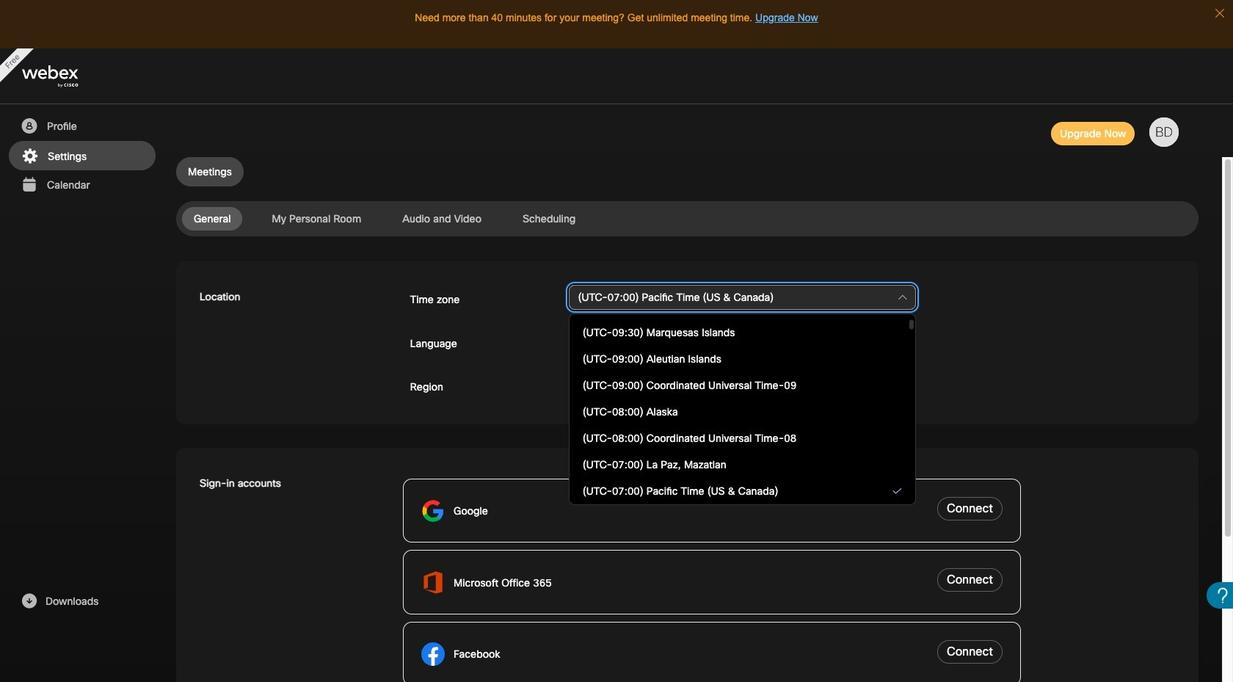 Task type: vqa. For each thing, say whether or not it's contained in the screenshot.
mds meetings_filled icon
yes



Task type: locate. For each thing, give the bounding box(es) containing it.
None text field
[[569, 285, 917, 310]]

0 vertical spatial tab list
[[176, 157, 1199, 187]]

banner
[[0, 48, 1234, 104]]

tab list
[[176, 157, 1199, 187], [176, 207, 1199, 231]]

list box
[[576, 240, 910, 682]]

1 vertical spatial tab list
[[176, 207, 1199, 231]]



Task type: describe. For each thing, give the bounding box(es) containing it.
cisco webex image
[[22, 66, 110, 88]]

mds content download_filled image
[[20, 593, 38, 610]]

2 tab list from the top
[[176, 207, 1199, 231]]

mds settings_filled image
[[21, 148, 39, 165]]

mds people circle_filled image
[[20, 117, 38, 135]]

1 tab list from the top
[[176, 157, 1199, 187]]

mds meetings_filled image
[[20, 176, 38, 194]]



